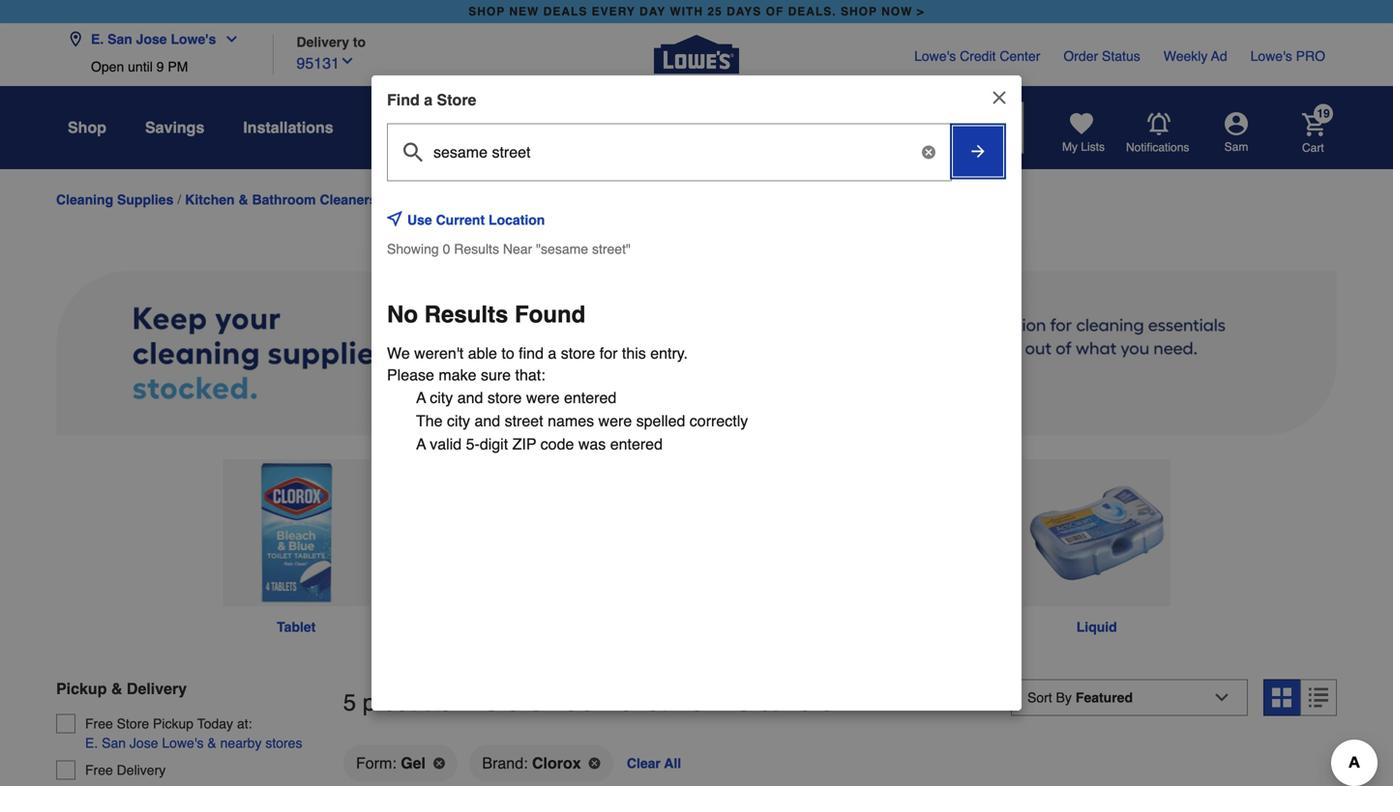 Task type: describe. For each thing, give the bounding box(es) containing it.
pickup & delivery
[[56, 681, 187, 699]]

diy & ideas
[[372, 119, 457, 136]]

that:
[[515, 366, 546, 384]]

all
[[665, 756, 682, 772]]

0 vertical spatial clorox
[[483, 690, 557, 717]]

center
[[1000, 48, 1041, 64]]

savings
[[145, 119, 205, 136]]

brand: clorox
[[482, 755, 581, 773]]

cart
[[1303, 141, 1325, 155]]

the
[[416, 412, 443, 430]]

ad
[[1212, 48, 1228, 64]]

san for e. san jose lowe's & nearby stores
[[102, 736, 126, 752]]

free for free delivery
[[85, 763, 113, 779]]

list box containing form:
[[343, 745, 1338, 787]]

& inside cleaning supplies / kitchen & bathroom cleaners
[[239, 192, 248, 207]]

0 horizontal spatial a
[[424, 91, 433, 109]]

1 vertical spatial gel
[[401, 755, 426, 773]]

order status
[[1064, 48, 1141, 64]]

1 vertical spatial entered
[[611, 435, 663, 453]]

code
[[541, 435, 574, 453]]

street"
[[592, 242, 631, 257]]

no results found
[[387, 302, 586, 328]]

find
[[519, 345, 544, 363]]

near
[[503, 242, 533, 257]]

tablet
[[277, 620, 316, 636]]

this
[[622, 345, 646, 363]]

pro
[[1297, 48, 1326, 64]]

brand:
[[482, 755, 528, 773]]

showing
[[387, 242, 439, 257]]

found
[[515, 302, 586, 328]]

0 horizontal spatial pickup
[[56, 681, 107, 699]]

diy
[[372, 119, 398, 136]]

lowe's pro link
[[1251, 46, 1326, 66]]

form: gel
[[356, 755, 426, 773]]

spelled
[[637, 412, 686, 430]]

kitchen & bathroom cleaners link
[[185, 192, 377, 207]]

lowe's home improvement notification center image
[[1148, 113, 1171, 136]]

free for free store pickup today at:
[[85, 717, 113, 732]]

5 products in clorox gel toilet bowl cleaners
[[343, 690, 834, 717]]

valid
[[430, 435, 462, 453]]

clorox inside list box
[[532, 755, 581, 773]]

deals.
[[789, 5, 837, 18]]

my lists
[[1063, 140, 1105, 154]]

cleaners inside cleaning supplies / kitchen & bathroom cleaners
[[320, 192, 377, 207]]

1 vertical spatial city
[[447, 412, 470, 430]]

installations
[[243, 119, 334, 136]]

zip
[[513, 435, 537, 453]]

my lists link
[[1063, 112, 1105, 155]]

showing                                      0                                     results near "sesame street"
[[387, 242, 631, 257]]

shop new deals every day with 25 days of deals. shop now >
[[469, 5, 925, 18]]

1 vertical spatial delivery
[[127, 681, 187, 699]]

keep your cleaning supplies stocked. set up a subscription for cleaning essentials. get started. image
[[56, 243, 1338, 437]]

with
[[670, 5, 704, 18]]

9
[[157, 59, 164, 75]]

"sesame
[[536, 242, 589, 257]]

lowe's left credit at the top right of page
[[915, 48, 957, 64]]

e. for e. san jose lowe's
[[91, 31, 104, 47]]

2 shop from the left
[[841, 5, 878, 18]]

installations button
[[243, 110, 334, 145]]

0 vertical spatial city
[[430, 389, 453, 407]]

liquid
[[1077, 620, 1118, 636]]

was
[[579, 435, 606, 453]]

& inside e. san jose lowe's & nearby stores button
[[208, 736, 217, 752]]

current
[[436, 212, 485, 228]]

notifications
[[1127, 141, 1190, 154]]

tablet link
[[216, 460, 377, 638]]

e. for e. san jose lowe's & nearby stores
[[85, 736, 98, 752]]

1 vertical spatial store
[[488, 389, 522, 407]]

order status link
[[1064, 46, 1141, 66]]

order
[[1064, 48, 1099, 64]]

weren't
[[414, 345, 464, 363]]

ideas
[[418, 119, 457, 136]]

1 shop from the left
[[469, 5, 505, 18]]

bathroom
[[252, 192, 316, 207]]

diy & ideas button
[[372, 110, 457, 145]]

pm
[[168, 59, 188, 75]]

status
[[1103, 48, 1141, 64]]

no
[[387, 302, 418, 328]]

lowe's home improvement cart image
[[1303, 113, 1326, 136]]

for
[[600, 345, 618, 363]]

0 vertical spatial results
[[454, 242, 499, 257]]

0 horizontal spatial store
[[117, 717, 149, 732]]

toilet
[[607, 690, 667, 717]]

e. san jose lowe's & nearby stores button
[[85, 734, 302, 754]]

0
[[443, 242, 450, 257]]

kitchen
[[185, 192, 235, 207]]

Zip Code, City, State or Store # text field
[[395, 133, 943, 162]]

lowe's inside button
[[162, 736, 204, 752]]

weekly
[[1164, 48, 1208, 64]]

today
[[197, 717, 233, 732]]

form:
[[356, 755, 397, 773]]

1 horizontal spatial were
[[599, 412, 632, 430]]

sure
[[481, 366, 511, 384]]

0 vertical spatial delivery
[[297, 34, 349, 50]]

list view image
[[1310, 689, 1329, 708]]

digit
[[480, 435, 508, 453]]

weekly ad link
[[1164, 46, 1228, 66]]

shop new deals every day with 25 days of deals. shop now > link
[[465, 0, 929, 23]]

my
[[1063, 140, 1078, 154]]

products
[[363, 690, 452, 717]]

close circle filled image for clorox
[[589, 758, 601, 770]]

search image
[[952, 116, 971, 136]]

please
[[387, 366, 435, 384]]



Task type: vqa. For each thing, say whether or not it's contained in the screenshot.
Whirlpool to the top
no



Task type: locate. For each thing, give the bounding box(es) containing it.
e. inside button
[[91, 31, 104, 47]]

0 vertical spatial entered
[[564, 389, 617, 407]]

delivery
[[297, 34, 349, 50], [127, 681, 187, 699], [117, 763, 166, 779]]

1 vertical spatial a
[[416, 435, 426, 453]]

jose
[[136, 31, 167, 47], [130, 736, 158, 752]]

and up the digit
[[475, 412, 501, 430]]

san for e. san jose lowe's
[[108, 31, 132, 47]]

1 vertical spatial a
[[548, 345, 557, 363]]

camera image
[[996, 118, 1015, 137]]

1 vertical spatial to
[[502, 345, 515, 363]]

0 vertical spatial jose
[[136, 31, 167, 47]]

days
[[727, 5, 762, 18]]

1 vertical spatial and
[[475, 412, 501, 430]]

& inside diy & ideas button
[[402, 119, 413, 136]]

None search field
[[496, 102, 1025, 172]]

0 vertical spatial chevron down image
[[216, 31, 239, 47]]

grid view image
[[1273, 689, 1292, 708]]

shop left now
[[841, 5, 878, 18]]

lowe's home improvement lists image
[[1071, 112, 1094, 136]]

close image
[[990, 88, 1010, 107]]

names
[[548, 412, 594, 430]]

gel left toilet
[[563, 690, 600, 717]]

0 vertical spatial free
[[85, 717, 113, 732]]

chevron down image inside e. san jose lowe's button
[[216, 31, 239, 47]]

0 vertical spatial a
[[424, 91, 433, 109]]

and
[[458, 389, 483, 407], [475, 412, 501, 430]]

results up the able
[[425, 302, 509, 328]]

clear all button
[[625, 745, 684, 784]]

1 vertical spatial pickup
[[153, 717, 194, 732]]

pickup up free delivery on the left bottom of the page
[[56, 681, 107, 699]]

street
[[505, 412, 544, 430]]

results down the use current location
[[454, 242, 499, 257]]

at:
[[237, 717, 252, 732]]

clear
[[627, 756, 661, 772]]

were down 'that:'
[[526, 389, 560, 407]]

gel right form:
[[401, 755, 426, 773]]

were up the was
[[599, 412, 632, 430]]

1 horizontal spatial store
[[437, 91, 477, 109]]

use
[[408, 212, 432, 228]]

nearby
[[220, 736, 262, 752]]

every
[[592, 5, 636, 18]]

lowe's credit center link
[[915, 46, 1041, 66]]

jose for e. san jose lowe's
[[136, 31, 167, 47]]

clorox right in
[[483, 690, 557, 717]]

entered down spelled
[[611, 435, 663, 453]]

e. up free delivery on the left bottom of the page
[[85, 736, 98, 752]]

0 horizontal spatial close circle filled image
[[434, 758, 445, 770]]

to inside we weren't able to find a store for this entry. please make sure that: a city and store were entered the city and street names were spelled correctly a valid 5-digit zip code was entered
[[502, 345, 515, 363]]

list box
[[343, 745, 1338, 787]]

location image
[[68, 31, 83, 47]]

1 vertical spatial clorox
[[532, 755, 581, 773]]

and down make
[[458, 389, 483, 407]]

95131
[[297, 54, 340, 72]]

store down pickup & delivery
[[117, 717, 149, 732]]

& right kitchen on the left top of page
[[239, 192, 248, 207]]

1 a from the top
[[416, 389, 426, 407]]

e. san jose lowe's
[[91, 31, 216, 47]]

jose inside button
[[130, 736, 158, 752]]

1 horizontal spatial close circle filled image
[[589, 758, 601, 770]]

store down sure
[[488, 389, 522, 407]]

weekly ad
[[1164, 48, 1228, 64]]

25
[[708, 5, 723, 18]]

city up the 'the'
[[430, 389, 453, 407]]

a up the 'the'
[[416, 389, 426, 407]]

of
[[766, 5, 784, 18]]

use current location
[[408, 212, 545, 228]]

jose up 9
[[136, 31, 167, 47]]

0 vertical spatial and
[[458, 389, 483, 407]]

0 vertical spatial to
[[353, 34, 366, 50]]

shop
[[469, 5, 505, 18], [841, 5, 878, 18]]

0 vertical spatial cleaners
[[320, 192, 377, 207]]

lists
[[1082, 140, 1105, 154]]

shop
[[68, 119, 106, 136]]

lowe's up the pm
[[171, 31, 216, 47]]

lowe's home improvement logo image
[[654, 12, 740, 97]]

cleaners right bowl at the bottom
[[735, 690, 834, 717]]

chevron down image inside the 95131 button
[[340, 53, 355, 69]]

e. san jose lowe's button
[[68, 20, 247, 59]]

until
[[128, 59, 153, 75]]

2 vertical spatial delivery
[[117, 763, 166, 779]]

store up ideas
[[437, 91, 477, 109]]

arrow right image
[[969, 142, 988, 161]]

e. right location icon
[[91, 31, 104, 47]]

pickup up e. san jose lowe's & nearby stores button
[[153, 717, 194, 732]]

0 vertical spatial e.
[[91, 31, 104, 47]]

cleaning supplies / kitchen & bathroom cleaners
[[56, 192, 377, 208]]

stores
[[266, 736, 302, 752]]

clorox right brand:
[[532, 755, 581, 773]]

delivery up '95131'
[[297, 34, 349, 50]]

shop button
[[68, 110, 106, 145]]

sam
[[1225, 140, 1249, 154]]

free down free store pickup today at:
[[85, 763, 113, 779]]

>
[[917, 5, 925, 18]]

0 horizontal spatial chevron down image
[[216, 31, 239, 47]]

san up free delivery on the left bottom of the page
[[102, 736, 126, 752]]

lowe's left pro
[[1251, 48, 1293, 64]]

close circle filled image
[[434, 758, 445, 770], [589, 758, 601, 770]]

0 vertical spatial were
[[526, 389, 560, 407]]

clear all
[[627, 756, 682, 772]]

lowe's down free store pickup today at:
[[162, 736, 204, 752]]

close circle filled image left clear
[[589, 758, 601, 770]]

1 vertical spatial e.
[[85, 736, 98, 752]]

san inside button
[[108, 31, 132, 47]]

0 vertical spatial gel
[[563, 690, 600, 717]]

95131 button
[[297, 50, 355, 75]]

1 horizontal spatial cleaners
[[735, 690, 834, 717]]

store
[[437, 91, 477, 109], [117, 717, 149, 732]]

e. inside button
[[85, 736, 98, 752]]

1 horizontal spatial shop
[[841, 5, 878, 18]]

able
[[468, 345, 497, 363]]

close circle filled image right form: gel
[[434, 758, 445, 770]]

1 vertical spatial san
[[102, 736, 126, 752]]

0 vertical spatial san
[[108, 31, 132, 47]]

&
[[402, 119, 413, 136], [239, 192, 248, 207], [111, 681, 122, 699], [208, 736, 217, 752]]

0 vertical spatial pickup
[[56, 681, 107, 699]]

lowe's
[[171, 31, 216, 47], [915, 48, 957, 64], [1251, 48, 1293, 64], [162, 736, 204, 752]]

lowe's pro
[[1251, 48, 1326, 64]]

0 vertical spatial a
[[416, 389, 426, 407]]

1 horizontal spatial store
[[561, 345, 596, 363]]

0 horizontal spatial cleaners
[[320, 192, 377, 207]]

store
[[561, 345, 596, 363], [488, 389, 522, 407]]

close circle filled image for gel
[[434, 758, 445, 770]]

gps image
[[387, 211, 403, 226]]

lowe's credit center
[[915, 48, 1041, 64]]

san
[[108, 31, 132, 47], [102, 736, 126, 752]]

in
[[458, 690, 476, 717]]

a down the 'the'
[[416, 435, 426, 453]]

chevron down image
[[216, 31, 239, 47], [340, 53, 355, 69]]

day
[[640, 5, 666, 18]]

find a store
[[387, 91, 477, 109]]

2 free from the top
[[85, 763, 113, 779]]

1 horizontal spatial gel
[[563, 690, 600, 717]]

free down pickup & delivery
[[85, 717, 113, 732]]

& up free store pickup today at:
[[111, 681, 122, 699]]

san inside button
[[102, 736, 126, 752]]

e.
[[91, 31, 104, 47], [85, 736, 98, 752]]

0 vertical spatial store
[[561, 345, 596, 363]]

bowl
[[674, 690, 729, 717]]

lowe's inside button
[[171, 31, 216, 47]]

& right the diy
[[402, 119, 413, 136]]

1 vertical spatial cleaners
[[735, 690, 834, 717]]

/
[[177, 192, 181, 208]]

delivery to
[[297, 34, 366, 50]]

free delivery
[[85, 763, 166, 779]]

cleaning
[[56, 192, 113, 207]]

a
[[416, 389, 426, 407], [416, 435, 426, 453]]

1 vertical spatial were
[[599, 412, 632, 430]]

gel
[[563, 690, 600, 717], [401, 755, 426, 773]]

correctly
[[690, 412, 749, 430]]

entered up names
[[564, 389, 617, 407]]

& down today
[[208, 736, 217, 752]]

cleaners right bathroom
[[320, 192, 377, 207]]

free store pickup today at:
[[85, 717, 252, 732]]

0 horizontal spatial shop
[[469, 5, 505, 18]]

liquid link
[[1017, 460, 1178, 638]]

results
[[454, 242, 499, 257], [425, 302, 509, 328]]

we
[[387, 345, 410, 363]]

a right find
[[548, 345, 557, 363]]

2 close circle filled image from the left
[[589, 758, 601, 770]]

were
[[526, 389, 560, 407], [599, 412, 632, 430]]

2 a from the top
[[416, 435, 426, 453]]

0 horizontal spatial were
[[526, 389, 560, 407]]

sam button
[[1191, 112, 1284, 155]]

a right "find"
[[424, 91, 433, 109]]

san up open
[[108, 31, 132, 47]]

credit
[[960, 48, 997, 64]]

a inside we weren't able to find a store for this entry. please make sure that: a city and store were entered the city and street names were spelled correctly a valid 5-digit zip code was entered
[[548, 345, 557, 363]]

Search Query text field
[[497, 103, 937, 153]]

1 horizontal spatial a
[[548, 345, 557, 363]]

0 horizontal spatial gel
[[401, 755, 426, 773]]

1 vertical spatial results
[[425, 302, 509, 328]]

clorox
[[483, 690, 557, 717], [532, 755, 581, 773]]

open until 9 pm
[[91, 59, 188, 75]]

jose down free store pickup today at:
[[130, 736, 158, 752]]

free
[[85, 717, 113, 732], [85, 763, 113, 779]]

1 horizontal spatial to
[[502, 345, 515, 363]]

0 horizontal spatial to
[[353, 34, 366, 50]]

0 horizontal spatial store
[[488, 389, 522, 407]]

jose for e. san jose lowe's & nearby stores
[[130, 736, 158, 752]]

1 vertical spatial store
[[117, 717, 149, 732]]

1 close circle filled image from the left
[[434, 758, 445, 770]]

0 vertical spatial store
[[437, 91, 477, 109]]

jose inside button
[[136, 31, 167, 47]]

1 vertical spatial chevron down image
[[340, 53, 355, 69]]

delivery down free store pickup today at:
[[117, 763, 166, 779]]

1 vertical spatial jose
[[130, 736, 158, 752]]

now
[[882, 5, 913, 18]]

1 free from the top
[[85, 717, 113, 732]]

shop left new
[[469, 5, 505, 18]]

1 vertical spatial free
[[85, 763, 113, 779]]

city up valid
[[447, 412, 470, 430]]

1 horizontal spatial pickup
[[153, 717, 194, 732]]

1 horizontal spatial chevron down image
[[340, 53, 355, 69]]

we weren't able to find a store for this entry. please make sure that: a city and store were entered the city and street names were spelled correctly a valid 5-digit zip code was entered
[[387, 345, 749, 453]]

open
[[91, 59, 124, 75]]

store left for
[[561, 345, 596, 363]]

entry.
[[651, 345, 688, 363]]

delivery up free store pickup today at:
[[127, 681, 187, 699]]



